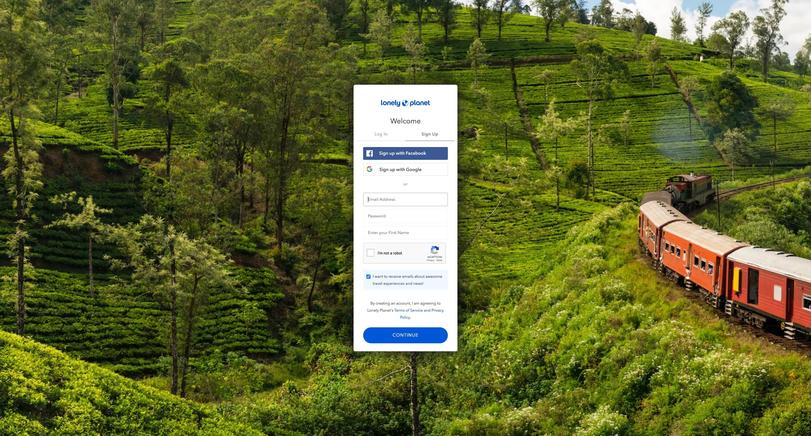Task type: locate. For each thing, give the bounding box(es) containing it.
box image
[[368, 197, 372, 202]]

newsletterSignup checkbox
[[367, 275, 371, 279]]

box image
[[368, 214, 372, 218]]



Task type: describe. For each thing, give the bounding box(es) containing it.
Email email field
[[364, 193, 448, 206]]

Password password field
[[364, 210, 448, 223]]

name text field
[[364, 227, 448, 239]]



